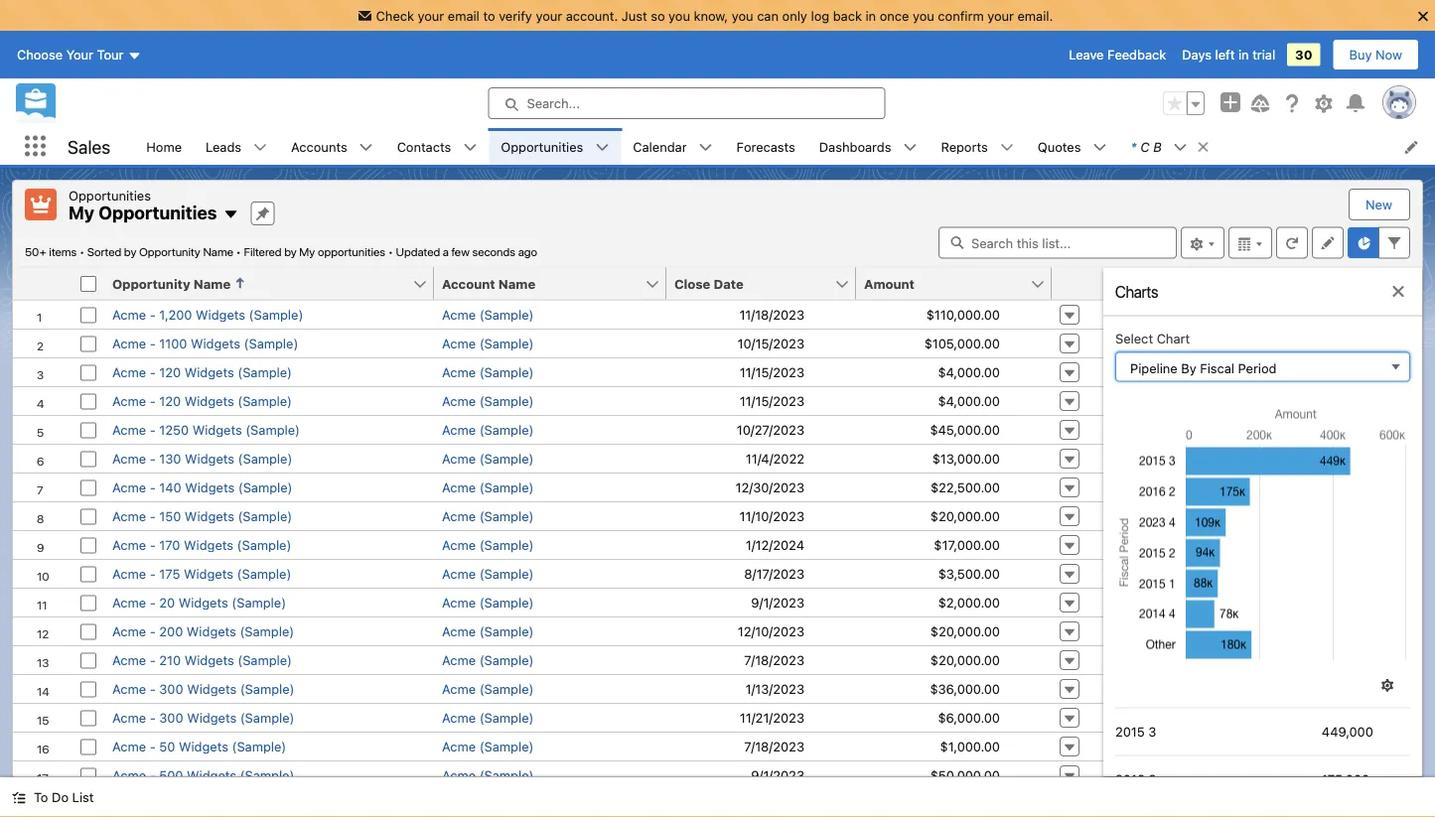 Task type: describe. For each thing, give the bounding box(es) containing it.
widgets up acme - 50 widgets (sample)
[[187, 710, 237, 725]]

acme (sample) link for acme - 1250 widgets (sample) link
[[442, 422, 534, 437]]

15 acme (sample) link from the top
[[442, 710, 534, 725]]

1 11/15/2023 from the top
[[740, 365, 805, 379]]

forecasts
[[737, 139, 795, 154]]

choose
[[17, 47, 63, 62]]

3 your from the left
[[988, 8, 1014, 23]]

300 for 1/13/2023
[[159, 681, 183, 696]]

accounts list item
[[279, 128, 385, 165]]

acme for 'acme - 50 widgets (sample)' link
[[112, 739, 146, 754]]

1 • from the left
[[79, 245, 85, 259]]

widgets down acme - 1100 widgets (sample) link
[[184, 365, 234, 379]]

acme for third acme (sample) link from the top of the my opportunities grid
[[442, 365, 476, 379]]

acme - 175 widgets (sample)
[[112, 566, 291, 581]]

acme (sample) for acme - 140 widgets (sample) link's acme (sample) link
[[442, 480, 534, 495]]

acme - 130 widgets (sample)
[[112, 451, 292, 466]]

acme (sample) link for the acme - 20 widgets (sample) link
[[442, 595, 534, 610]]

acme (sample) for third acme (sample) link from the bottom
[[442, 710, 534, 725]]

amount button
[[856, 268, 1030, 300]]

11/4/2022
[[746, 451, 805, 466]]

text default image inside opportunities list item
[[595, 141, 609, 155]]

once
[[880, 8, 909, 23]]

* c b
[[1131, 139, 1162, 154]]

sorted
[[87, 245, 121, 259]]

- for the acme - 20 widgets (sample) link
[[150, 595, 156, 610]]

opportunity name element
[[104, 268, 446, 300]]

leads link
[[194, 128, 253, 165]]

trial
[[1253, 47, 1276, 62]]

acme for acme - 1100 widgets (sample) link acme (sample) link
[[442, 336, 476, 351]]

- for 'acme - 500 widgets (sample)' link
[[150, 768, 156, 783]]

130
[[159, 451, 181, 466]]

action element
[[1052, 268, 1104, 300]]

so
[[651, 8, 665, 23]]

pipeline by fiscal period button
[[1116, 352, 1411, 381]]

acme for acme - 150 widgets (sample) link's acme (sample) link
[[442, 509, 476, 524]]

text default image inside to do list button
[[12, 791, 26, 805]]

buy now
[[1350, 47, 1403, 62]]

widgets for 'acme - 50 widgets (sample)' link
[[179, 739, 228, 754]]

$22,500.00
[[931, 480, 1000, 495]]

acme (sample) link for acme - 130 widgets (sample) link
[[442, 451, 534, 466]]

calendar link
[[621, 128, 699, 165]]

confirm
[[938, 8, 984, 23]]

- for acme - 150 widgets (sample) link
[[150, 509, 156, 524]]

buy
[[1350, 47, 1372, 62]]

1 vertical spatial my
[[299, 245, 315, 259]]

acme (sample) link for acme - 1,200 widgets (sample) link in the left top of the page
[[442, 307, 534, 322]]

to
[[483, 8, 495, 23]]

0 vertical spatial my
[[69, 202, 94, 224]]

list containing home
[[134, 128, 1435, 165]]

action image
[[1052, 268, 1104, 300]]

widgets for acme - 210 widgets (sample) link
[[184, 653, 234, 668]]

to do list button
[[0, 778, 106, 818]]

acme - 170 widgets (sample)
[[112, 537, 291, 552]]

acme for acme - 130 widgets (sample) link's acme (sample) link
[[442, 451, 476, 466]]

text default image inside quotes "list item"
[[1093, 141, 1107, 155]]

acme - 130 widgets (sample) link
[[112, 451, 292, 466]]

3 • from the left
[[388, 245, 393, 259]]

close date button
[[667, 268, 834, 300]]

text default image inside "list item"
[[1197, 140, 1211, 154]]

acme - 300 widgets (sample) link for 11/21/2023
[[112, 710, 295, 725]]

acme - 140 widgets (sample)
[[112, 480, 293, 495]]

c
[[1141, 139, 1150, 154]]

home
[[146, 139, 182, 154]]

acme - 1,200 widgets (sample)
[[112, 307, 303, 322]]

leave feedback link
[[1069, 47, 1166, 62]]

my opportunities status
[[25, 245, 396, 259]]

- for acme - 1,200 widgets (sample) link in the left top of the page
[[150, 307, 156, 322]]

text default image up 'my opportunities' status
[[223, 207, 239, 223]]

new
[[1366, 197, 1393, 212]]

1,200
[[159, 307, 192, 322]]

8/17/2023
[[744, 566, 805, 581]]

your
[[66, 47, 93, 62]]

pipeline by fiscal period
[[1130, 360, 1277, 375]]

0 horizontal spatial in
[[866, 8, 876, 23]]

14 - from the top
[[150, 681, 156, 696]]

acme for acme (sample) link related to acme - 1250 widgets (sample) link
[[442, 422, 476, 437]]

acme for acme - 140 widgets (sample) link's acme (sample) link
[[442, 480, 476, 495]]

opportunities down sales
[[69, 188, 151, 203]]

2016
[[1116, 772, 1145, 787]]

acme for 14th acme (sample) link from the bottom of the my opportunities grid
[[442, 393, 476, 408]]

175,000
[[1322, 772, 1370, 787]]

acme (sample) for 14th acme (sample) link from the bottom of the my opportunities grid
[[442, 393, 534, 408]]

account.
[[566, 8, 618, 23]]

account
[[442, 276, 495, 291]]

widgets for acme - 130 widgets (sample) link
[[185, 451, 234, 466]]

- for acme - 1100 widgets (sample) link
[[150, 336, 156, 351]]

2 9/1/2023 from the top
[[751, 768, 805, 783]]

reports
[[941, 139, 988, 154]]

175
[[159, 566, 180, 581]]

days left in trial
[[1182, 47, 1276, 62]]

50+
[[25, 245, 46, 259]]

close date element
[[667, 268, 868, 300]]

list item containing *
[[1119, 128, 1220, 165]]

text default image inside the contacts list item
[[463, 141, 477, 155]]

1 your from the left
[[418, 8, 444, 23]]

1 9/1/2023 from the top
[[751, 595, 805, 610]]

7/18/2023 for $1,000.00
[[744, 739, 805, 754]]

acme (sample) for acme - 150 widgets (sample) link's acme (sample) link
[[442, 509, 534, 524]]

acme for the acme - 20 widgets (sample) link
[[112, 595, 146, 610]]

50
[[159, 739, 175, 754]]

text default image inside leads "list item"
[[253, 141, 267, 155]]

150
[[159, 509, 181, 524]]

dashboards
[[819, 139, 892, 154]]

acme for third acme (sample) link from the bottom
[[442, 710, 476, 725]]

acme - 175 widgets (sample) link
[[112, 566, 291, 581]]

accounts
[[291, 139, 347, 154]]

- for acme - 170 widgets (sample) link at the bottom left
[[150, 537, 156, 552]]

pipeline
[[1130, 360, 1178, 375]]

select chart
[[1116, 330, 1190, 345]]

acme (sample) for acme - 210 widgets (sample) link's acme (sample) link
[[442, 653, 534, 668]]

my opportunities
[[69, 202, 217, 224]]

name for account name
[[499, 276, 536, 291]]

acme - 300 widgets (sample) link for 1/13/2023
[[112, 681, 295, 696]]

2 you from the left
[[732, 8, 754, 23]]

filtered
[[244, 245, 282, 259]]

0 vertical spatial opportunity
[[139, 245, 200, 259]]

11/18/2023
[[739, 307, 805, 322]]

2015 3
[[1116, 724, 1157, 739]]

new button
[[1350, 190, 1409, 220]]

acme (sample) for acme (sample) link associated with the acme - 20 widgets (sample) link
[[442, 595, 534, 610]]

text default image inside calendar list item
[[699, 141, 713, 155]]

acme (sample) for third acme (sample) link from the top of the my opportunities grid
[[442, 365, 534, 379]]

449,000
[[1322, 724, 1374, 739]]

widgets down acme - 210 widgets (sample) link
[[187, 681, 237, 696]]

$20,000.00 for 12/10/2023
[[931, 624, 1000, 639]]

1250
[[159, 422, 189, 437]]

acme (sample) for acme - 170 widgets (sample) link at the bottom left acme (sample) link
[[442, 537, 534, 552]]

name left the filtered
[[203, 245, 233, 259]]

widgets for acme - 1250 widgets (sample) link
[[192, 422, 242, 437]]

50+ items • sorted by opportunity name • filtered by my opportunities • updated a few seconds ago
[[25, 245, 537, 259]]

email.
[[1018, 8, 1053, 23]]

3 you from the left
[[913, 8, 935, 23]]

list
[[72, 790, 94, 805]]

contacts list item
[[385, 128, 489, 165]]

acme for acme - 170 widgets (sample) link at the bottom left
[[112, 537, 146, 552]]

can
[[757, 8, 779, 23]]

acme - 120 widgets (sample) link for 14th acme (sample) link from the bottom of the my opportunities grid
[[112, 393, 292, 408]]

do
[[52, 790, 69, 805]]

acme - 1250 widgets (sample)
[[112, 422, 300, 437]]

a
[[443, 245, 449, 259]]

choose your tour
[[17, 47, 124, 62]]

leads list item
[[194, 128, 279, 165]]

leads
[[206, 139, 241, 154]]

3 acme (sample) link from the top
[[442, 365, 534, 379]]

10/27/2023
[[737, 422, 805, 437]]

3
[[1149, 724, 1157, 739]]

15 - from the top
[[150, 710, 156, 725]]

20
[[159, 595, 175, 610]]

- for acme - 130 widgets (sample) link
[[150, 451, 156, 466]]

1 horizontal spatial in
[[1239, 47, 1249, 62]]

- for acme - 140 widgets (sample) link
[[150, 480, 156, 495]]

close
[[674, 276, 711, 291]]

acme - 140 widgets (sample) link
[[112, 480, 293, 495]]

acme - 210 widgets (sample)
[[112, 653, 292, 668]]

acme - 170 widgets (sample) link
[[112, 537, 291, 552]]

acme (sample) link for acme - 1100 widgets (sample) link
[[442, 336, 534, 351]]

$13,000.00
[[932, 451, 1000, 466]]

b
[[1153, 139, 1162, 154]]



Task type: vqa. For each thing, say whether or not it's contained in the screenshot.
The Acme - 140 Widgets (Sample) link's the Widgets
yes



Task type: locate. For each thing, give the bounding box(es) containing it.
acme for acme - 1,200 widgets (sample) link in the left top of the page
[[112, 307, 146, 322]]

widgets for acme - 175 widgets (sample) link
[[184, 566, 233, 581]]

• left the filtered
[[236, 245, 241, 259]]

7 acme (sample) link from the top
[[442, 480, 534, 495]]

$50,000.00
[[931, 768, 1000, 783]]

acme for acme - 210 widgets (sample) link
[[112, 653, 146, 668]]

text default image right b
[[1197, 140, 1211, 154]]

my right 'opportunities' image
[[69, 202, 94, 224]]

1 horizontal spatial you
[[732, 8, 754, 23]]

0 vertical spatial in
[[866, 8, 876, 23]]

back
[[833, 8, 862, 23]]

$110,000.00
[[927, 307, 1000, 322]]

8 acme (sample) link from the top
[[442, 509, 534, 524]]

120 up 1250
[[159, 393, 181, 408]]

seconds
[[472, 245, 516, 259]]

opportunities up 'my opportunities' status
[[99, 202, 217, 224]]

- left the 130
[[150, 451, 156, 466]]

widgets up 'acme - 1100 widgets (sample)'
[[196, 307, 245, 322]]

acme - 300 widgets (sample) down acme - 210 widgets (sample) link
[[112, 681, 295, 696]]

$4,000.00
[[938, 365, 1000, 379], [938, 393, 1000, 408]]

- down acme - 1100 widgets (sample) link
[[150, 365, 156, 379]]

- left 1100
[[150, 336, 156, 351]]

7 acme (sample) from the top
[[442, 480, 534, 495]]

0 vertical spatial 120
[[159, 365, 181, 379]]

2 120 from the top
[[159, 393, 181, 408]]

1 vertical spatial opportunity
[[112, 276, 190, 291]]

- for acme - 1250 widgets (sample) link
[[150, 422, 156, 437]]

widgets down acme - 150 widgets (sample)
[[184, 537, 234, 552]]

text default image inside my opportunities|opportunities|list view element
[[1391, 284, 1407, 300]]

reports list item
[[929, 128, 1026, 165]]

item number image
[[13, 268, 73, 300]]

text default image
[[359, 141, 373, 155], [903, 141, 917, 155], [1000, 141, 1014, 155], [1174, 141, 1188, 155], [1391, 284, 1407, 300]]

$20,000.00 for 11/10/2023
[[931, 509, 1000, 524]]

• left 'updated' at the top
[[388, 245, 393, 259]]

16 acme (sample) from the top
[[442, 739, 534, 754]]

acme (sample) for acme - 1,200 widgets (sample) link in the left top of the page's acme (sample) link
[[442, 307, 534, 322]]

210
[[159, 653, 181, 668]]

quotes list item
[[1026, 128, 1119, 165]]

$20,000.00 down $22,500.00 on the bottom right of page
[[931, 509, 1000, 524]]

opportunity inside opportunity name button
[[112, 276, 190, 291]]

in right "left"
[[1239, 47, 1249, 62]]

120 for 14th acme (sample) link from the bottom of the my opportunities grid
[[159, 393, 181, 408]]

home link
[[134, 128, 194, 165]]

1 $4,000.00 from the top
[[938, 365, 1000, 379]]

• right 'items'
[[79, 245, 85, 259]]

13 - from the top
[[150, 653, 156, 668]]

cell inside my opportunities grid
[[73, 268, 104, 300]]

acme (sample) link for acme - 150 widgets (sample) link
[[442, 509, 534, 524]]

acme - 120 widgets (sample)
[[112, 365, 292, 379], [112, 393, 292, 408]]

7/18/2023
[[744, 653, 805, 668], [744, 739, 805, 754]]

acme for 'acme - 500 widgets (sample)' link
[[112, 768, 146, 783]]

know,
[[694, 8, 728, 23]]

$20,000.00 up $36,000.00
[[931, 653, 1000, 668]]

$4,000.00 up $45,000.00
[[938, 393, 1000, 408]]

by right "sorted"
[[124, 245, 136, 259]]

acme - 120 widgets (sample) down acme - 1100 widgets (sample) link
[[112, 365, 292, 379]]

text default image
[[1197, 140, 1211, 154], [253, 141, 267, 155], [463, 141, 477, 155], [595, 141, 609, 155], [699, 141, 713, 155], [1093, 141, 1107, 155], [223, 207, 239, 223], [12, 791, 26, 805]]

*
[[1131, 139, 1137, 154]]

3 $20,000.00 from the top
[[931, 653, 1000, 668]]

acme for acme - 170 widgets (sample) link at the bottom left acme (sample) link
[[442, 537, 476, 552]]

200
[[159, 624, 183, 639]]

widgets for "acme - 200 widgets (sample)" 'link' at the left bottom
[[187, 624, 236, 639]]

11/10/2023
[[740, 509, 805, 524]]

acme for acme - 130 widgets (sample) link
[[112, 451, 146, 466]]

opportunity name button
[[104, 268, 412, 300]]

$36,000.00
[[930, 681, 1000, 696]]

acme - 120 widgets (sample) for third acme (sample) link from the top of the my opportunities grid acme - 120 widgets (sample) link
[[112, 365, 292, 379]]

opportunities image
[[25, 189, 57, 221]]

widgets for acme - 140 widgets (sample) link
[[185, 480, 235, 495]]

acme for acme - 1250 widgets (sample) link
[[112, 422, 146, 437]]

acme - 120 widgets (sample) up acme - 1250 widgets (sample) link
[[112, 393, 292, 408]]

widgets for acme - 150 widgets (sample) link
[[185, 509, 234, 524]]

acme (sample) for 1st acme (sample) link from the bottom
[[442, 768, 534, 783]]

acme (sample) link for 'acme - 50 widgets (sample)' link
[[442, 739, 534, 754]]

item number element
[[13, 268, 73, 300]]

0 horizontal spatial •
[[79, 245, 85, 259]]

- down acme - 210 widgets (sample)
[[150, 681, 156, 696]]

2 horizontal spatial •
[[388, 245, 393, 259]]

300 for 11/21/2023
[[159, 710, 183, 725]]

acme - 50 widgets (sample) link
[[112, 739, 286, 754]]

17 acme (sample) link from the top
[[442, 768, 534, 783]]

leave feedback
[[1069, 47, 1166, 62]]

2 horizontal spatial you
[[913, 8, 935, 23]]

list item
[[1119, 128, 1220, 165]]

17 acme (sample) from the top
[[442, 768, 534, 783]]

text default image right the reports
[[1000, 141, 1014, 155]]

sales
[[68, 136, 111, 157]]

1 vertical spatial $4,000.00
[[938, 393, 1000, 408]]

check your email to verify your account. just so you know, you can only log back in once you confirm your email.
[[376, 8, 1053, 23]]

1 vertical spatial $20,000.00
[[931, 624, 1000, 639]]

widgets down acme - 140 widgets (sample)
[[185, 509, 234, 524]]

1 you from the left
[[669, 8, 690, 23]]

140
[[159, 480, 181, 495]]

$1,000.00
[[940, 739, 1000, 754]]

3 - from the top
[[150, 365, 156, 379]]

15 acme (sample) from the top
[[442, 710, 534, 725]]

13 acme (sample) from the top
[[442, 653, 534, 668]]

text default image right contacts
[[463, 141, 477, 155]]

widgets up acme - 210 widgets (sample) link
[[187, 624, 236, 639]]

acme (sample) for acme (sample) link related to acme - 1250 widgets (sample) link
[[442, 422, 534, 437]]

4 acme (sample) from the top
[[442, 393, 534, 408]]

- left 20
[[150, 595, 156, 610]]

300 down 210
[[159, 681, 183, 696]]

9/1/2023 down 11/21/2023
[[751, 768, 805, 783]]

1 acme - 300 widgets (sample) from the top
[[112, 681, 295, 696]]

0 vertical spatial 7/18/2023
[[744, 653, 805, 668]]

0 vertical spatial acme - 300 widgets (sample)
[[112, 681, 295, 696]]

text default image for dashboards
[[903, 141, 917, 155]]

9 - from the top
[[150, 537, 156, 552]]

1 120 from the top
[[159, 365, 181, 379]]

2 your from the left
[[536, 8, 562, 23]]

leave
[[1069, 47, 1104, 62]]

$6,000.00
[[938, 710, 1000, 725]]

acme - 120 widgets (sample) link up acme - 1250 widgets (sample) link
[[112, 393, 292, 408]]

9/1/2023 down 8/17/2023
[[751, 595, 805, 610]]

- left 50
[[150, 739, 156, 754]]

7/18/2023 for $20,000.00
[[744, 653, 805, 668]]

acme (sample) for acme (sample) link for acme - 175 widgets (sample) link
[[442, 566, 534, 581]]

widgets down acme - 1250 widgets (sample) link
[[185, 451, 234, 466]]

now
[[1376, 47, 1403, 62]]

1/13/2023
[[746, 681, 805, 696]]

1 vertical spatial 9/1/2023
[[751, 768, 805, 783]]

6 - from the top
[[150, 451, 156, 466]]

- left 200
[[150, 624, 156, 639]]

8 - from the top
[[150, 509, 156, 524]]

11 acme (sample) link from the top
[[442, 595, 534, 610]]

120
[[159, 365, 181, 379], [159, 393, 181, 408]]

text default image inside reports list item
[[1000, 141, 1014, 155]]

text default image inside accounts "list item"
[[359, 141, 373, 155]]

days
[[1182, 47, 1212, 62]]

5 acme (sample) link from the top
[[442, 422, 534, 437]]

text default image right leads
[[253, 141, 267, 155]]

acme for "acme - 200 widgets (sample)" 'link' at the left bottom's acme (sample) link
[[442, 624, 476, 639]]

1 vertical spatial acme - 120 widgets (sample) link
[[112, 393, 292, 408]]

0 horizontal spatial by
[[124, 245, 136, 259]]

widgets down acme - 170 widgets (sample)
[[184, 566, 233, 581]]

1/12/2024
[[746, 537, 805, 552]]

widgets for 'acme - 500 widgets (sample)' link
[[187, 768, 236, 783]]

9 acme (sample) link from the top
[[442, 537, 534, 552]]

text default image right b
[[1174, 141, 1188, 155]]

acme - 300 widgets (sample) for 11/21/2023
[[112, 710, 295, 725]]

email
[[448, 8, 480, 23]]

5 - from the top
[[150, 422, 156, 437]]

date
[[714, 276, 744, 291]]

acme
[[112, 307, 146, 322], [442, 307, 476, 322], [112, 336, 146, 351], [442, 336, 476, 351], [112, 365, 146, 379], [442, 365, 476, 379], [112, 393, 146, 408], [442, 393, 476, 408], [112, 422, 146, 437], [442, 422, 476, 437], [112, 451, 146, 466], [442, 451, 476, 466], [112, 480, 146, 495], [442, 480, 476, 495], [112, 509, 146, 524], [442, 509, 476, 524], [112, 537, 146, 552], [442, 537, 476, 552], [112, 566, 146, 581], [442, 566, 476, 581], [112, 595, 146, 610], [442, 595, 476, 610], [112, 624, 146, 639], [442, 624, 476, 639], [112, 653, 146, 668], [442, 653, 476, 668], [112, 681, 146, 696], [442, 681, 476, 696], [112, 710, 146, 725], [442, 710, 476, 725], [112, 739, 146, 754], [442, 739, 476, 754], [112, 768, 146, 783], [442, 768, 476, 783]]

2 $20,000.00 from the top
[[931, 624, 1000, 639]]

acme for 14th acme (sample) link
[[442, 681, 476, 696]]

- left 140
[[150, 480, 156, 495]]

2 acme (sample) from the top
[[442, 336, 534, 351]]

1 by from the left
[[124, 245, 136, 259]]

updated
[[396, 245, 440, 259]]

widgets for acme - 170 widgets (sample) link at the bottom left
[[184, 537, 234, 552]]

17 - from the top
[[150, 768, 156, 783]]

acme - 120 widgets (sample) link down acme - 1100 widgets (sample) link
[[112, 365, 292, 379]]

widgets down acme - 130 widgets (sample)
[[185, 480, 235, 495]]

- for 'acme - 50 widgets (sample)' link
[[150, 739, 156, 754]]

12 acme (sample) from the top
[[442, 624, 534, 639]]

1 vertical spatial 300
[[159, 710, 183, 725]]

1 acme - 120 widgets (sample) link from the top
[[112, 365, 292, 379]]

widgets up acme - 1250 widgets (sample) link
[[184, 393, 234, 408]]

- left 500
[[150, 768, 156, 783]]

items
[[49, 245, 77, 259]]

14 acme (sample) link from the top
[[442, 681, 534, 696]]

11/15/2023 down 10/15/2023
[[740, 365, 805, 379]]

1 acme - 120 widgets (sample) from the top
[[112, 365, 292, 379]]

acme (sample) link for acme - 170 widgets (sample) link at the bottom left
[[442, 537, 534, 552]]

10 acme (sample) from the top
[[442, 566, 534, 581]]

name up acme - 1,200 widgets (sample)
[[194, 276, 231, 291]]

16 - from the top
[[150, 739, 156, 754]]

2 $4,000.00 from the top
[[938, 393, 1000, 408]]

10 acme (sample) link from the top
[[442, 566, 534, 581]]

$45,000.00
[[930, 422, 1000, 437]]

2 • from the left
[[236, 245, 241, 259]]

10/15/2023
[[738, 336, 805, 351]]

chart
[[1157, 330, 1190, 345]]

left
[[1215, 47, 1235, 62]]

acme for acme - 1,200 widgets (sample) link in the left top of the page's acme (sample) link
[[442, 307, 476, 322]]

quotes
[[1038, 139, 1081, 154]]

0 vertical spatial acme - 120 widgets (sample)
[[112, 365, 292, 379]]

12 acme (sample) link from the top
[[442, 624, 534, 639]]

dashboards link
[[807, 128, 903, 165]]

acme (sample) for "acme - 200 widgets (sample)" 'link' at the left bottom's acme (sample) link
[[442, 624, 534, 639]]

2 11/15/2023 from the top
[[740, 393, 805, 408]]

account name
[[442, 276, 536, 291]]

amount
[[864, 276, 915, 291]]

name down ago
[[499, 276, 536, 291]]

- left 150
[[150, 509, 156, 524]]

acme - 50 widgets (sample)
[[112, 739, 286, 754]]

2 vertical spatial $20,000.00
[[931, 653, 1000, 668]]

acme for acme - 140 widgets (sample) link
[[112, 480, 146, 495]]

11 - from the top
[[150, 595, 156, 610]]

acme for acme - 175 widgets (sample) link
[[112, 566, 146, 581]]

your left email.
[[988, 8, 1014, 23]]

120 for third acme (sample) link from the top of the my opportunities grid
[[159, 365, 181, 379]]

1 vertical spatial 7/18/2023
[[744, 739, 805, 754]]

7/18/2023 up 1/13/2023
[[744, 653, 805, 668]]

text default image right the calendar
[[699, 141, 713, 155]]

acme - 1100 widgets (sample)
[[112, 336, 298, 351]]

text default image for reports
[[1000, 141, 1014, 155]]

text default image for accounts
[[359, 141, 373, 155]]

acme for acme - 1100 widgets (sample) link
[[112, 336, 146, 351]]

1 horizontal spatial by
[[284, 245, 297, 259]]

1 vertical spatial 11/15/2023
[[740, 393, 805, 408]]

acme for acme - 210 widgets (sample) link's acme (sample) link
[[442, 653, 476, 668]]

acme - 300 widgets (sample)
[[112, 681, 295, 696], [112, 710, 295, 725]]

1 acme (sample) from the top
[[442, 307, 534, 322]]

name for opportunity name
[[194, 276, 231, 291]]

0 vertical spatial acme - 300 widgets (sample) link
[[112, 681, 295, 696]]

contacts link
[[385, 128, 463, 165]]

9 acme (sample) from the top
[[442, 537, 534, 552]]

0 vertical spatial acme - 120 widgets (sample) link
[[112, 365, 292, 379]]

acme - 200 widgets (sample)
[[112, 624, 294, 639]]

7/18/2023 down 11/21/2023
[[744, 739, 805, 754]]

1 vertical spatial 120
[[159, 393, 181, 408]]

acme for acme (sample) link associated with the acme - 20 widgets (sample) link
[[442, 595, 476, 610]]

my opportunities|opportunities|list view element
[[12, 180, 1424, 818]]

1 horizontal spatial •
[[236, 245, 241, 259]]

acme - 120 widgets (sample) link
[[112, 365, 292, 379], [112, 393, 292, 408]]

amount element
[[856, 268, 1064, 300]]

1 vertical spatial acme - 300 widgets (sample)
[[112, 710, 295, 725]]

acme for 'acme - 50 widgets (sample)' link acme (sample) link
[[442, 739, 476, 754]]

$20,000.00 down $2,000.00
[[931, 624, 1000, 639]]

0 horizontal spatial you
[[669, 8, 690, 23]]

120 down 1100
[[159, 365, 181, 379]]

ago
[[518, 245, 537, 259]]

period
[[1238, 360, 1277, 375]]

widgets up acme - 500 widgets (sample)
[[179, 739, 228, 754]]

4 acme (sample) link from the top
[[442, 393, 534, 408]]

widgets for acme - 1,200 widgets (sample) link in the left top of the page
[[196, 307, 245, 322]]

cell
[[73, 268, 104, 300]]

name
[[203, 245, 233, 259], [194, 276, 231, 291], [499, 276, 536, 291]]

account name element
[[434, 268, 678, 300]]

acme (sample) link for "acme - 200 widgets (sample)" 'link' at the left bottom
[[442, 624, 534, 639]]

acme - 300 widgets (sample) link down acme - 210 widgets (sample) link
[[112, 681, 295, 696]]

your left email
[[418, 8, 444, 23]]

$3,500.00
[[938, 566, 1000, 581]]

$20,000.00
[[931, 509, 1000, 524], [931, 624, 1000, 639], [931, 653, 1000, 668]]

- for "acme - 200 widgets (sample)" 'link' at the left bottom
[[150, 624, 156, 639]]

acme for 1st acme (sample) link from the bottom
[[442, 768, 476, 783]]

text default image inside dashboards "list item"
[[903, 141, 917, 155]]

1 300 from the top
[[159, 681, 183, 696]]

acme (sample) for acme - 130 widgets (sample) link's acme (sample) link
[[442, 451, 534, 466]]

2 acme - 120 widgets (sample) link from the top
[[112, 393, 292, 408]]

opportunities list item
[[489, 128, 621, 165]]

170
[[159, 537, 180, 552]]

select
[[1116, 330, 1153, 345]]

acme for acme - 150 widgets (sample) link
[[112, 509, 146, 524]]

1 acme (sample) link from the top
[[442, 307, 534, 322]]

0 vertical spatial 300
[[159, 681, 183, 696]]

acme - 500 widgets (sample)
[[112, 768, 294, 783]]

6 acme (sample) link from the top
[[442, 451, 534, 466]]

you left can
[[732, 8, 754, 23]]

1 acme - 300 widgets (sample) link from the top
[[112, 681, 295, 696]]

text default image left reports 'link'
[[903, 141, 917, 155]]

2 horizontal spatial your
[[988, 8, 1014, 23]]

2 300 from the top
[[159, 710, 183, 725]]

widgets down 'acme - 50 widgets (sample)' link
[[187, 768, 236, 783]]

2 acme - 300 widgets (sample) from the top
[[112, 710, 295, 725]]

opportunities inside opportunities link
[[501, 139, 583, 154]]

widgets for acme - 1100 widgets (sample) link
[[191, 336, 240, 351]]

acme (sample) for 14th acme (sample) link
[[442, 681, 534, 696]]

0 vertical spatial 9/1/2023
[[751, 595, 805, 610]]

4 - from the top
[[150, 393, 156, 408]]

11 acme (sample) from the top
[[442, 595, 534, 610]]

$20,000.00 for 7/18/2023
[[931, 653, 1000, 668]]

text default image inside "list item"
[[1174, 141, 1188, 155]]

0 vertical spatial $4,000.00
[[938, 365, 1000, 379]]

acme for "acme - 200 widgets (sample)" 'link' at the left bottom
[[112, 624, 146, 639]]

7 - from the top
[[150, 480, 156, 495]]

close date
[[674, 276, 744, 291]]

None search field
[[939, 227, 1177, 259]]

acme (sample) link for acme - 175 widgets (sample) link
[[442, 566, 534, 581]]

- up acme - 1250 widgets (sample) link
[[150, 393, 156, 408]]

- left 170
[[150, 537, 156, 552]]

calendar
[[633, 139, 687, 154]]

1 vertical spatial acme - 120 widgets (sample)
[[112, 393, 292, 408]]

2 acme - 300 widgets (sample) link from the top
[[112, 710, 295, 725]]

- left '175'
[[150, 566, 156, 581]]

check
[[376, 8, 414, 23]]

acme - 20 widgets (sample)
[[112, 595, 286, 610]]

8 acme (sample) from the top
[[442, 509, 534, 524]]

search... button
[[488, 87, 886, 119]]

13 acme (sample) link from the top
[[442, 653, 534, 668]]

group
[[1163, 91, 1205, 115]]

- left 1,200
[[150, 307, 156, 322]]

10 - from the top
[[150, 566, 156, 581]]

2 by from the left
[[284, 245, 297, 259]]

widgets down acme - 1,200 widgets (sample)
[[191, 336, 240, 351]]

you right once
[[913, 8, 935, 23]]

0 horizontal spatial your
[[418, 8, 444, 23]]

to do list
[[34, 790, 94, 805]]

0 horizontal spatial my
[[69, 202, 94, 224]]

acme - 300 widgets (sample) up acme - 50 widgets (sample)
[[112, 710, 295, 725]]

12 - from the top
[[150, 624, 156, 639]]

widgets for the acme - 20 widgets (sample) link
[[179, 595, 228, 610]]

16 acme (sample) link from the top
[[442, 739, 534, 754]]

opportunity up 1,200
[[112, 276, 190, 291]]

11/15/2023 up 10/27/2023
[[740, 393, 805, 408]]

acme (sample) link for acme - 140 widgets (sample) link
[[442, 480, 534, 495]]

0 vertical spatial $20,000.00
[[931, 509, 1000, 524]]

acme (sample) link for acme - 210 widgets (sample) link
[[442, 653, 534, 668]]

acme - 300 widgets (sample) for 1/13/2023
[[112, 681, 295, 696]]

0 vertical spatial 11/15/2023
[[740, 365, 805, 379]]

widgets down acme - 200 widgets (sample)
[[184, 653, 234, 668]]

- left 1250
[[150, 422, 156, 437]]

widgets up acme - 130 widgets (sample) link
[[192, 422, 242, 437]]

(sample)
[[249, 307, 303, 322], [479, 307, 534, 322], [244, 336, 298, 351], [479, 336, 534, 351], [238, 365, 292, 379], [479, 365, 534, 379], [238, 393, 292, 408], [479, 393, 534, 408], [246, 422, 300, 437], [479, 422, 534, 437], [238, 451, 292, 466], [479, 451, 534, 466], [238, 480, 293, 495], [479, 480, 534, 495], [238, 509, 292, 524], [479, 509, 534, 524], [237, 537, 291, 552], [479, 537, 534, 552], [237, 566, 291, 581], [479, 566, 534, 581], [232, 595, 286, 610], [479, 595, 534, 610], [240, 624, 294, 639], [479, 624, 534, 639], [238, 653, 292, 668], [479, 653, 534, 668], [240, 681, 295, 696], [479, 681, 534, 696], [240, 710, 295, 725], [479, 710, 534, 725], [232, 739, 286, 754], [479, 739, 534, 754], [240, 768, 294, 783], [479, 768, 534, 783]]

- for acme - 210 widgets (sample) link
[[150, 653, 156, 668]]

14 acme (sample) from the top
[[442, 681, 534, 696]]

in right back
[[866, 8, 876, 23]]

acme - 1250 widgets (sample) link
[[112, 422, 300, 437]]

2016 2
[[1116, 772, 1157, 787]]

2 7/18/2023 from the top
[[744, 739, 805, 754]]

dashboards list item
[[807, 128, 929, 165]]

text default image left the calendar
[[595, 141, 609, 155]]

verify
[[499, 8, 532, 23]]

by right the filtered
[[284, 245, 297, 259]]

1 $20,000.00 from the top
[[931, 509, 1000, 524]]

list
[[134, 128, 1435, 165]]

2 acme - 120 widgets (sample) from the top
[[112, 393, 292, 408]]

acme - 150 widgets (sample)
[[112, 509, 292, 524]]

1 horizontal spatial your
[[536, 8, 562, 23]]

text default image left to in the left of the page
[[12, 791, 26, 805]]

1 horizontal spatial my
[[299, 245, 315, 259]]

- for acme - 175 widgets (sample) link
[[150, 566, 156, 581]]

text default image left *
[[1093, 141, 1107, 155]]

fiscal
[[1200, 360, 1235, 375]]

just
[[622, 8, 647, 23]]

acme - 300 widgets (sample) link up acme - 50 widgets (sample)
[[112, 710, 295, 725]]

acme (sample) for 'acme - 50 widgets (sample)' link acme (sample) link
[[442, 739, 534, 754]]

feedback
[[1108, 47, 1166, 62]]

my left opportunities
[[299, 245, 315, 259]]

2
[[1149, 772, 1157, 787]]

text default image right accounts at the top of page
[[359, 141, 373, 155]]

you right so
[[669, 8, 690, 23]]

opportunity
[[139, 245, 200, 259], [112, 276, 190, 291]]

- up 'acme - 50 widgets (sample)' link
[[150, 710, 156, 725]]

6 acme (sample) from the top
[[442, 451, 534, 466]]

acme (sample) for acme - 1100 widgets (sample) link acme (sample) link
[[442, 336, 534, 351]]

1 - from the top
[[150, 307, 156, 322]]

2 acme (sample) link from the top
[[442, 336, 534, 351]]

quotes link
[[1026, 128, 1093, 165]]

300 up 50
[[159, 710, 183, 725]]

1 vertical spatial in
[[1239, 47, 1249, 62]]

- left 210
[[150, 653, 156, 668]]

•
[[79, 245, 85, 259], [236, 245, 241, 259], [388, 245, 393, 259]]

acme for acme (sample) link for acme - 175 widgets (sample) link
[[442, 566, 476, 581]]

choose your tour button
[[16, 39, 143, 71]]

opportunities down the "search..."
[[501, 139, 583, 154]]

contacts
[[397, 139, 451, 154]]

text default image down new at right top
[[1391, 284, 1407, 300]]

my opportunities grid
[[13, 268, 1104, 818]]

acme - 300 widgets (sample) link
[[112, 681, 295, 696], [112, 710, 295, 725]]

Search My Opportunities list view. search field
[[939, 227, 1177, 259]]

2 - from the top
[[150, 336, 156, 351]]

calendar list item
[[621, 128, 725, 165]]

your right verify
[[536, 8, 562, 23]]

$4,000.00 down "$105,000.00"
[[938, 365, 1000, 379]]

acme - 120 widgets (sample) for acme - 120 widgets (sample) link associated with 14th acme (sample) link from the bottom of the my opportunities grid
[[112, 393, 292, 408]]

opportunity up the opportunity name
[[139, 245, 200, 259]]

1 7/18/2023 from the top
[[744, 653, 805, 668]]

widgets up "acme - 200 widgets (sample)" 'link' at the left bottom
[[179, 595, 228, 610]]

5 acme (sample) from the top
[[442, 422, 534, 437]]

1 vertical spatial acme - 300 widgets (sample) link
[[112, 710, 295, 725]]

3 acme (sample) from the top
[[442, 365, 534, 379]]



